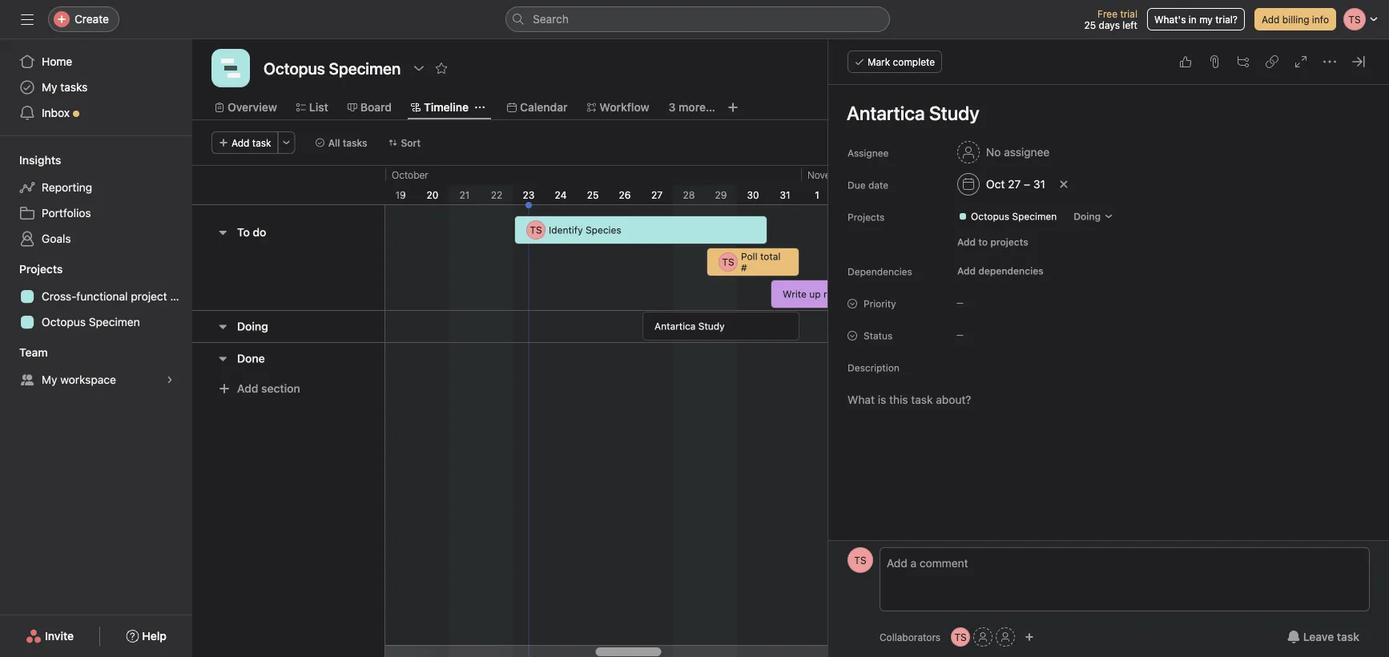 Task type: describe. For each thing, give the bounding box(es) containing it.
october
[[392, 169, 429, 180]]

add task
[[232, 137, 271, 148]]

task for leave task
[[1338, 630, 1360, 644]]

add for add task
[[232, 137, 250, 148]]

teams element
[[0, 338, 192, 396]]

add section
[[237, 382, 300, 395]]

list link
[[296, 99, 329, 116]]

complete
[[893, 56, 936, 67]]

board
[[361, 101, 392, 114]]

identify
[[549, 224, 583, 236]]

my tasks link
[[10, 75, 183, 100]]

insights
[[19, 154, 61, 167]]

task for add task
[[252, 137, 271, 148]]

mark complete button
[[848, 51, 943, 73]]

more actions for this task image
[[1324, 55, 1337, 68]]

to do
[[237, 226, 266, 239]]

add dependencies button
[[951, 260, 1051, 282]]

more…
[[679, 101, 716, 114]]

timeline link
[[411, 99, 469, 116]]

insights element
[[0, 146, 192, 255]]

report
[[824, 289, 852, 300]]

invite button
[[15, 622, 84, 651]]

collapse task list for the section doing image
[[216, 320, 229, 333]]

no
[[987, 145, 1002, 159]]

3 more… button
[[669, 99, 716, 116]]

clear due date image
[[1060, 180, 1069, 189]]

0 vertical spatial ts button
[[848, 547, 874, 573]]

timeline image
[[221, 59, 240, 78]]

collapse task list for the section to do image
[[216, 226, 229, 239]]

no assignee button
[[951, 138, 1058, 167]]

do
[[253, 226, 266, 239]]

dependencies
[[848, 266, 913, 277]]

help button
[[116, 622, 177, 651]]

0 horizontal spatial 25
[[587, 189, 599, 200]]

29
[[715, 189, 727, 200]]

leave task
[[1304, 630, 1360, 644]]

goals link
[[10, 226, 183, 252]]

assignee
[[1005, 145, 1050, 159]]

done button
[[237, 344, 265, 373]]

add billing info
[[1262, 14, 1330, 25]]

0 likes. click to like this task image
[[1180, 55, 1193, 68]]

my workspace
[[42, 373, 116, 386]]

— for status
[[957, 330, 964, 339]]

calendar link
[[507, 99, 568, 116]]

november
[[808, 169, 854, 180]]

antartica study dialog
[[829, 39, 1390, 657]]

project
[[131, 290, 167, 303]]

create
[[75, 12, 109, 26]]

projects button
[[0, 261, 63, 277]]

projects element
[[0, 255, 192, 338]]

write
[[783, 289, 807, 300]]

workspace
[[60, 373, 116, 386]]

22
[[491, 189, 503, 200]]

more actions image
[[282, 138, 291, 147]]

attachments: add a file to this task, antartica study image
[[1209, 55, 1222, 68]]

info
[[1313, 14, 1330, 25]]

sort button
[[381, 131, 428, 154]]

timeline
[[424, 101, 469, 114]]

poll
[[741, 251, 758, 262]]

my tasks
[[42, 81, 88, 94]]

copy task link image
[[1267, 55, 1279, 68]]

portfolios
[[42, 206, 91, 220]]

to
[[979, 236, 988, 248]]

add for add dependencies
[[958, 265, 976, 277]]

leave
[[1304, 630, 1335, 644]]

tab actions image
[[475, 103, 485, 112]]

my for my workspace
[[42, 373, 57, 386]]

all tasks button
[[308, 131, 375, 154]]

team button
[[0, 345, 48, 361]]

— button for status
[[951, 324, 1047, 346]]

add dependencies
[[958, 265, 1044, 277]]

octopus specimen link inside "projects" element
[[10, 309, 183, 335]]

search list box
[[506, 6, 891, 32]]

28
[[683, 189, 695, 200]]

workflow
[[600, 101, 650, 114]]

add for add section
[[237, 382, 258, 395]]

left
[[1123, 19, 1138, 30]]

Task Name text field
[[837, 95, 1371, 131]]

what's in my trial?
[[1155, 14, 1238, 25]]

hide sidebar image
[[21, 13, 34, 26]]

20
[[427, 189, 439, 200]]

octopus specimen inside antartica study dialog
[[972, 211, 1058, 222]]

close details image
[[1353, 55, 1366, 68]]

insights button
[[0, 152, 61, 168]]

what's
[[1155, 14, 1187, 25]]

collaborators
[[880, 632, 941, 643]]

create button
[[48, 6, 119, 32]]

date
[[869, 180, 889, 191]]

add to starred image
[[435, 62, 448, 75]]

days
[[1099, 19, 1121, 30]]

24
[[555, 189, 567, 200]]

all tasks
[[328, 137, 368, 148]]

cross-functional project plan
[[42, 290, 192, 303]]

species
[[586, 224, 622, 236]]

board link
[[348, 99, 392, 116]]

to do button
[[237, 218, 266, 247]]

inbox
[[42, 106, 70, 119]]

27 inside main content
[[1009, 178, 1021, 191]]

doing inside popup button
[[1074, 211, 1101, 222]]

reporting
[[42, 181, 92, 194]]

leave task button
[[1278, 623, 1371, 652]]

tasks for all tasks
[[343, 137, 368, 148]]

study
[[699, 321, 725, 332]]



Task type: vqa. For each thing, say whether or not it's contained in the screenshot.
2 Button
no



Task type: locate. For each thing, give the bounding box(es) containing it.
add for add to projects
[[958, 236, 976, 248]]

cross-
[[42, 290, 76, 303]]

add section button
[[212, 374, 307, 403]]

goals
[[42, 232, 71, 245]]

show options image
[[413, 62, 426, 75]]

1 horizontal spatial specimen
[[1013, 211, 1058, 222]]

add tab image
[[727, 101, 740, 114]]

1 horizontal spatial tasks
[[343, 137, 368, 148]]

add left to
[[958, 236, 976, 248]]

antartica study
[[655, 321, 725, 332]]

no assignee
[[987, 145, 1050, 159]]

add down done button
[[237, 382, 258, 395]]

octopus specimen up projects
[[972, 211, 1058, 222]]

add to projects button
[[951, 231, 1036, 253]]

my
[[42, 81, 57, 94], [42, 373, 57, 386]]

main content containing no assignee
[[830, 85, 1388, 657]]

calendar
[[520, 101, 568, 114]]

1 vertical spatial specimen
[[89, 315, 140, 329]]

add for add billing info
[[1262, 14, 1281, 25]]

19
[[396, 189, 406, 200]]

1 — from the top
[[957, 298, 964, 307]]

my inside teams element
[[42, 373, 57, 386]]

add inside add section button
[[237, 382, 258, 395]]

total
[[761, 251, 781, 262]]

octopus specimen link down functional
[[10, 309, 183, 335]]

0 horizontal spatial specimen
[[89, 315, 140, 329]]

26
[[619, 189, 631, 200]]

done
[[237, 352, 265, 365]]

1 horizontal spatial octopus specimen link
[[952, 208, 1064, 224]]

1 — button from the top
[[951, 292, 1047, 314]]

2 my from the top
[[42, 373, 57, 386]]

specimen down –
[[1013, 211, 1058, 222]]

due
[[848, 180, 866, 191]]

1 vertical spatial 25
[[587, 189, 599, 200]]

1 horizontal spatial ts button
[[952, 628, 971, 647]]

1 vertical spatial octopus specimen link
[[10, 309, 183, 335]]

my down team
[[42, 373, 57, 386]]

0 vertical spatial octopus
[[972, 211, 1010, 222]]

invite
[[45, 630, 74, 643]]

projects
[[848, 212, 885, 223], [19, 263, 63, 276]]

0 horizontal spatial octopus
[[42, 315, 86, 329]]

1 horizontal spatial 25
[[1085, 19, 1097, 30]]

my for my tasks
[[42, 81, 57, 94]]

–
[[1025, 178, 1031, 191]]

projects inside antartica study dialog
[[848, 212, 885, 223]]

add inside add billing info button
[[1262, 14, 1281, 25]]

1 vertical spatial projects
[[19, 263, 63, 276]]

1 horizontal spatial octopus specimen
[[972, 211, 1058, 222]]

0 horizontal spatial doing
[[237, 320, 268, 333]]

1
[[815, 189, 820, 200]]

add or remove collaborators image
[[1025, 632, 1035, 642]]

status
[[864, 330, 893, 341]]

#
[[741, 262, 748, 273]]

add to projects
[[958, 236, 1029, 248]]

octopus specimen inside "projects" element
[[42, 315, 140, 329]]

functional
[[76, 290, 128, 303]]

1 horizontal spatial 27
[[1009, 178, 1021, 191]]

add subtask image
[[1238, 55, 1251, 68]]

projects down due date
[[848, 212, 885, 223]]

add down overview "link"
[[232, 137, 250, 148]]

0 vertical spatial octopus specimen
[[972, 211, 1058, 222]]

0 horizontal spatial octopus specimen link
[[10, 309, 183, 335]]

billing
[[1283, 14, 1310, 25]]

add inside button
[[958, 265, 976, 277]]

poll total #
[[741, 251, 781, 273]]

0 vertical spatial — button
[[951, 292, 1047, 314]]

27 left –
[[1009, 178, 1021, 191]]

dependencies
[[979, 265, 1044, 277]]

21
[[460, 189, 470, 200]]

inbox link
[[10, 100, 183, 126]]

25 right 24
[[587, 189, 599, 200]]

— button for priority
[[951, 292, 1047, 314]]

octopus inside antartica study dialog
[[972, 211, 1010, 222]]

0 horizontal spatial projects
[[19, 263, 63, 276]]

tasks
[[60, 81, 88, 94], [343, 137, 368, 148]]

add inside add task button
[[232, 137, 250, 148]]

add inside add to projects button
[[958, 236, 976, 248]]

1 horizontal spatial projects
[[848, 212, 885, 223]]

— for priority
[[957, 298, 964, 307]]

priority
[[864, 298, 897, 309]]

mark
[[868, 56, 891, 67]]

up
[[810, 289, 821, 300]]

write up report
[[783, 289, 852, 300]]

3 more…
[[669, 101, 716, 114]]

0 vertical spatial projects
[[848, 212, 885, 223]]

oct 27 – 31
[[987, 178, 1046, 191]]

2 — from the top
[[957, 330, 964, 339]]

full screen image
[[1295, 55, 1308, 68]]

free
[[1098, 8, 1118, 19]]

1 horizontal spatial task
[[1338, 630, 1360, 644]]

30
[[747, 189, 760, 200]]

octopus specimen link inside antartica study dialog
[[952, 208, 1064, 224]]

31 left 1
[[780, 189, 791, 200]]

portfolios link
[[10, 200, 183, 226]]

0 horizontal spatial tasks
[[60, 81, 88, 94]]

octopus down the cross-
[[42, 315, 86, 329]]

octopus specimen link
[[952, 208, 1064, 224], [10, 309, 183, 335]]

add left billing
[[1262, 14, 1281, 25]]

task inside antartica study dialog
[[1338, 630, 1360, 644]]

specimen inside "projects" element
[[89, 315, 140, 329]]

specimen down cross-functional project plan
[[89, 315, 140, 329]]

tasks inside global element
[[60, 81, 88, 94]]

add billing info button
[[1255, 8, 1337, 30]]

27 left 28
[[652, 189, 663, 200]]

octopus up add to projects button
[[972, 211, 1010, 222]]

0 vertical spatial —
[[957, 298, 964, 307]]

search
[[533, 12, 569, 26]]

1 vertical spatial ts button
[[952, 628, 971, 647]]

3
[[669, 101, 676, 114]]

in
[[1189, 14, 1197, 25]]

0 horizontal spatial octopus specimen
[[42, 315, 140, 329]]

add down add to projects
[[958, 265, 976, 277]]

see details, my workspace image
[[165, 375, 175, 385]]

task
[[252, 137, 271, 148], [1338, 630, 1360, 644]]

mark complete
[[868, 56, 936, 67]]

25 left days
[[1085, 19, 1097, 30]]

23
[[523, 189, 535, 200]]

0 vertical spatial tasks
[[60, 81, 88, 94]]

section
[[261, 382, 300, 395]]

0 horizontal spatial 31
[[780, 189, 791, 200]]

1 horizontal spatial octopus
[[972, 211, 1010, 222]]

1 vertical spatial doing
[[237, 320, 268, 333]]

octopus inside "projects" element
[[42, 315, 86, 329]]

0 horizontal spatial ts button
[[848, 547, 874, 573]]

tasks inside dropdown button
[[343, 137, 368, 148]]

tasks right all
[[343, 137, 368, 148]]

global element
[[0, 39, 192, 135]]

overview
[[228, 101, 277, 114]]

main content inside antartica study dialog
[[830, 85, 1388, 657]]

tasks down home
[[60, 81, 88, 94]]

0 vertical spatial 25
[[1085, 19, 1097, 30]]

1 horizontal spatial doing
[[1074, 211, 1101, 222]]

my up inbox
[[42, 81, 57, 94]]

description
[[848, 362, 900, 374]]

my inside global element
[[42, 81, 57, 94]]

0 horizontal spatial 27
[[652, 189, 663, 200]]

workflow link
[[587, 99, 650, 116]]

1 my from the top
[[42, 81, 57, 94]]

tasks for my tasks
[[60, 81, 88, 94]]

0 vertical spatial my
[[42, 81, 57, 94]]

main content
[[830, 85, 1388, 657]]

specimen
[[1013, 211, 1058, 222], [89, 315, 140, 329]]

25 inside free trial 25 days left
[[1085, 19, 1097, 30]]

reporting link
[[10, 175, 183, 200]]

projects up the cross-
[[19, 263, 63, 276]]

31 inside antartica study dialog
[[1034, 178, 1046, 191]]

trial
[[1121, 8, 1138, 19]]

octopus specimen down the cross-functional project plan link
[[42, 315, 140, 329]]

1 vertical spatial task
[[1338, 630, 1360, 644]]

27
[[1009, 178, 1021, 191], [652, 189, 663, 200]]

projects
[[991, 236, 1029, 248]]

0 vertical spatial doing
[[1074, 211, 1101, 222]]

collapse task list for the section done image
[[216, 352, 229, 365]]

0 vertical spatial octopus specimen link
[[952, 208, 1064, 224]]

add task button
[[212, 131, 279, 154]]

task right leave on the right of page
[[1338, 630, 1360, 644]]

1 horizontal spatial 31
[[1034, 178, 1046, 191]]

overview link
[[215, 99, 277, 116]]

due date
[[848, 180, 889, 191]]

antartica
[[655, 321, 696, 332]]

1 vertical spatial tasks
[[343, 137, 368, 148]]

plan
[[170, 290, 192, 303]]

specimen inside antartica study dialog
[[1013, 211, 1058, 222]]

to
[[237, 226, 250, 239]]

0 vertical spatial task
[[252, 137, 271, 148]]

31 right –
[[1034, 178, 1046, 191]]

task left 'more actions' image
[[252, 137, 271, 148]]

projects inside dropdown button
[[19, 263, 63, 276]]

search button
[[506, 6, 891, 32]]

1 vertical spatial —
[[957, 330, 964, 339]]

1 vertical spatial octopus
[[42, 315, 86, 329]]

1 vertical spatial octopus specimen
[[42, 315, 140, 329]]

1 vertical spatial my
[[42, 373, 57, 386]]

0 horizontal spatial task
[[252, 137, 271, 148]]

list
[[309, 101, 329, 114]]

None text field
[[260, 54, 405, 83]]

home link
[[10, 49, 183, 75]]

my workspace link
[[10, 367, 183, 393]]

sort
[[401, 137, 421, 148]]

0 vertical spatial specimen
[[1013, 211, 1058, 222]]

1 vertical spatial — button
[[951, 324, 1047, 346]]

2 — button from the top
[[951, 324, 1047, 346]]

octopus specimen link up projects
[[952, 208, 1064, 224]]

team
[[19, 346, 48, 359]]

—
[[957, 298, 964, 307], [957, 330, 964, 339]]

add
[[1262, 14, 1281, 25], [232, 137, 250, 148], [958, 236, 976, 248], [958, 265, 976, 277], [237, 382, 258, 395]]



